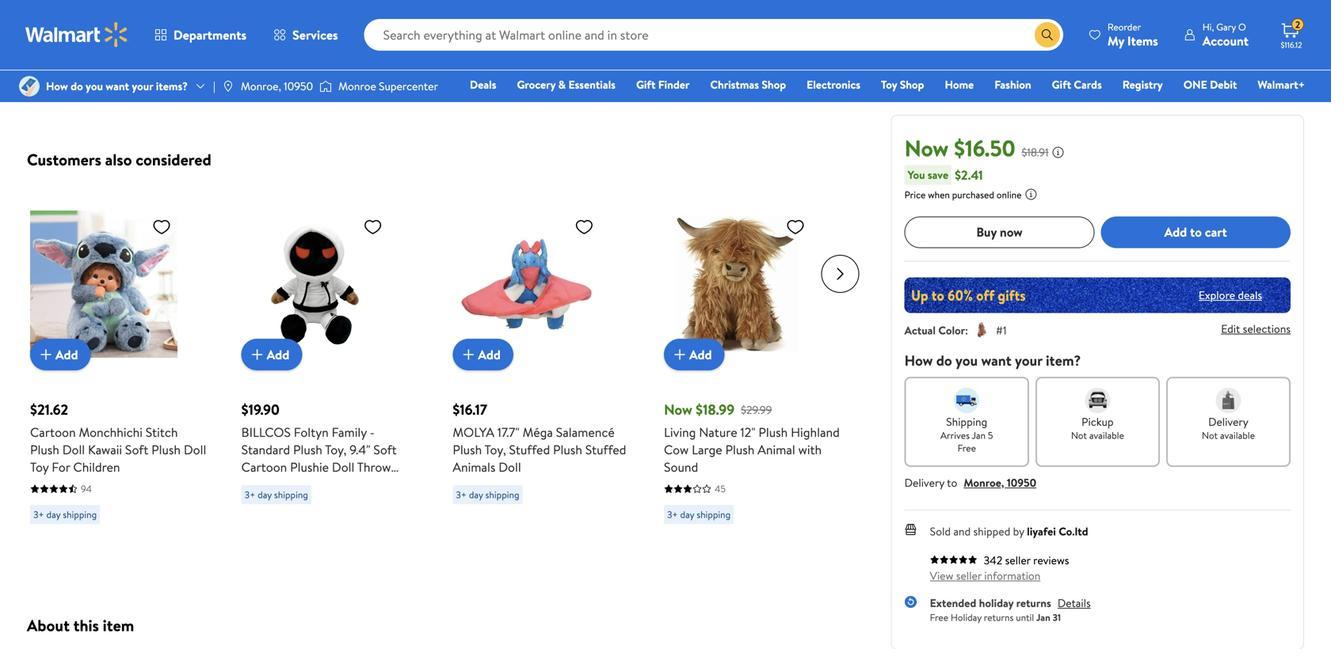 Task type: vqa. For each thing, say whether or not it's contained in the screenshot.
THE ADD for $21.62
yes



Task type: describe. For each thing, give the bounding box(es) containing it.
how for how do you want your items?
[[46, 78, 68, 94]]

by
[[1013, 524, 1024, 539]]

deals link
[[463, 76, 504, 93]]

doll inside $19.90 billcos foltyn family - standard plush toy, 9.4" soft cartoon plushie doll throw pillow 3+ day shipping
[[332, 459, 354, 476]]

day inside $19.90 billcos foltyn family - standard plush toy, 9.4" soft cartoon plushie doll throw pillow 3+ day shipping
[[258, 488, 272, 502]]

finder
[[658, 77, 690, 92]]

pillow
[[241, 476, 274, 494]]

$19.90 billcos foltyn family - standard plush toy, 9.4" soft cartoon plushie doll throw pillow 3+ day shipping
[[241, 400, 397, 502]]

add to cart image
[[248, 345, 267, 364]]

o
[[1238, 20, 1246, 34]]

edit
[[1221, 321, 1240, 337]]

available for pickup
[[1089, 429, 1124, 442]]

information
[[984, 568, 1041, 584]]

online
[[997, 188, 1022, 201]]

now for now $18.99 $29.99 living nature 12" plush highland cow large plush animal with sound
[[664, 400, 692, 420]]

items
[[1127, 32, 1158, 50]]

day up deals
[[469, 61, 483, 75]]

342
[[984, 553, 1002, 568]]

for
[[52, 459, 70, 476]]

services button
[[260, 16, 351, 54]]

now $16.50
[[905, 133, 1015, 164]]

your for items?
[[132, 78, 153, 94]]

|
[[213, 78, 215, 94]]

extended holiday returns details free holiday returns until jan 31
[[930, 596, 1091, 625]]

how do you want your item?
[[905, 351, 1081, 371]]

cart
[[1205, 223, 1227, 241]]

cartoon inside $21.62 cartoon monchhichi stitch plush doll kawaii soft plush doll toy for children
[[30, 424, 76, 441]]

standard
[[241, 441, 290, 459]]

do for how do you want your item?
[[936, 351, 952, 371]]

sold and shipped by liyafei co.ltd
[[930, 524, 1088, 539]]

my
[[1108, 32, 1124, 50]]

product group containing 8" squirle plush stuffed animal toy
[[453, 0, 629, 115]]

plush right 'méga'
[[553, 441, 582, 459]]

pickup not available
[[1071, 414, 1124, 442]]

add button for $19.90
[[241, 339, 302, 371]]

product group containing $16.17
[[453, 179, 629, 556]]

day up how do you want your items?
[[46, 34, 60, 48]]

explore deals link
[[1192, 281, 1268, 309]]

to for delivery
[[947, 475, 957, 491]]

product group containing 3+ day shipping
[[30, 0, 207, 115]]

children
[[73, 459, 120, 476]]

grocery & essentials
[[517, 77, 616, 92]]

now $18.99 $29.99 living nature 12" plush highland cow large plush animal with sound
[[664, 400, 840, 476]]

about this item
[[27, 615, 134, 637]]

buy now button
[[905, 216, 1094, 248]]

liyafei
[[1027, 524, 1056, 539]]

want for items?
[[106, 78, 129, 94]]

intent image for pickup image
[[1085, 388, 1110, 413]]

billcos foltyn family - standard plush toy, 9.4" soft cartoon plushie doll throw pillow image
[[241, 211, 389, 358]]

stuffed right "animals"
[[509, 441, 550, 459]]

grocery & essentials link
[[510, 76, 623, 93]]

2
[[1295, 18, 1300, 31]]

shipping down "animals"
[[485, 488, 519, 502]]

$18.91
[[1022, 145, 1049, 160]]

delivery for not
[[1208, 414, 1249, 430]]

registry
[[1122, 77, 1163, 92]]

shipping arrives jan 5 free
[[941, 414, 993, 455]]

squirle
[[467, 0, 505, 12]]

shop for christmas shop
[[762, 77, 786, 92]]

$21.62 cartoon monchhichi stitch plush doll kawaii soft plush doll toy for children
[[30, 400, 206, 476]]

doll right stitch
[[184, 441, 206, 459]]

3 add to cart image from the left
[[670, 345, 689, 364]]

cartoon inside $19.90 billcos foltyn family - standard plush toy, 9.4" soft cartoon plushie doll throw pillow 3+ day shipping
[[241, 459, 287, 476]]

buy now
[[976, 223, 1023, 241]]

with
[[798, 441, 822, 459]]

toy, inside $16.17 molya 17.7" méga salamencé plush toy, stuffed plush stuffed animals doll
[[485, 441, 506, 459]]

pickup
[[1082, 414, 1114, 430]]

plush right the monchhichi
[[151, 441, 181, 459]]

how do you want your items?
[[46, 78, 188, 94]]

about
[[27, 615, 70, 637]]

essentials
[[568, 77, 616, 92]]

until
[[1016, 611, 1034, 625]]

fashion link
[[987, 76, 1038, 93]]

jan inside shipping arrives jan 5 free
[[972, 429, 986, 442]]

item
[[103, 615, 134, 637]]

one debit link
[[1176, 76, 1244, 93]]

12"
[[740, 424, 756, 441]]

0 horizontal spatial returns
[[984, 611, 1014, 625]]

shipping up how do you want your items?
[[63, 34, 97, 48]]

3+ day shipping down 94 on the left bottom of the page
[[33, 508, 97, 522]]

2 horizontal spatial toy
[[881, 77, 897, 92]]

salamencé
[[556, 424, 615, 441]]

monroe, 10950 button
[[964, 475, 1036, 491]]

large
[[692, 441, 722, 459]]

intent image for delivery image
[[1216, 388, 1241, 413]]

add for $21.62
[[55, 346, 78, 364]]

monroe
[[338, 78, 376, 94]]

product group containing $21.62
[[30, 179, 207, 556]]

0 horizontal spatial 10950
[[284, 78, 313, 94]]

do for how do you want your items?
[[71, 78, 83, 94]]

grocery
[[517, 77, 556, 92]]

not for delivery
[[1202, 429, 1218, 442]]

delivery not available
[[1202, 414, 1255, 442]]

shipping down 45 on the bottom right
[[697, 508, 731, 522]]

learn more about strikethrough prices image
[[1052, 146, 1065, 159]]

plush inside $19.90 billcos foltyn family - standard plush toy, 9.4" soft cartoon plushie doll throw pillow 3+ day shipping
[[293, 441, 322, 459]]

add to cart image for $21.62
[[36, 345, 55, 364]]

&
[[558, 77, 566, 92]]

delivery for to
[[905, 475, 944, 491]]

31
[[1053, 611, 1061, 625]]

45
[[715, 483, 726, 496]]

cards
[[1074, 77, 1102, 92]]

17.7"
[[497, 424, 520, 441]]

deals
[[1238, 288, 1262, 303]]

available for delivery
[[1220, 429, 1255, 442]]

intent image for shipping image
[[954, 388, 979, 413]]

soft inside $21.62 cartoon monchhichi stitch plush doll kawaii soft plush doll toy for children
[[125, 441, 148, 459]]

purchased
[[952, 188, 994, 201]]

seller for view
[[956, 568, 982, 584]]

electronics link
[[800, 76, 868, 93]]

$19.90
[[241, 400, 280, 420]]

0 horizontal spatial monroe,
[[241, 78, 281, 94]]

edit selections button
[[1221, 321, 1291, 337]]

doll inside $16.17 molya 17.7" méga salamencé plush toy, stuffed plush stuffed animals doll
[[499, 459, 521, 476]]

walmart image
[[25, 22, 128, 48]]

reorder my items
[[1108, 20, 1158, 50]]

sound
[[664, 459, 698, 476]]

also
[[105, 149, 132, 171]]

shipped
[[973, 524, 1010, 539]]

to for add
[[1190, 223, 1202, 241]]

throw
[[357, 459, 391, 476]]

living
[[664, 424, 696, 441]]

actual
[[905, 323, 936, 338]]

account
[[1203, 32, 1249, 50]]

how for how do you want your item?
[[905, 351, 933, 371]]

day down "animals"
[[469, 488, 483, 502]]

item?
[[1046, 351, 1081, 371]]

want for item?
[[981, 351, 1012, 371]]

departments button
[[141, 16, 260, 54]]

stuffed inside 8" squirle plush stuffed animal toy
[[540, 0, 581, 12]]

add for $16.17
[[478, 346, 501, 364]]

gift cards
[[1052, 77, 1102, 92]]

one debit
[[1184, 77, 1237, 92]]

plush down $21.62
[[30, 441, 59, 459]]

details
[[1058, 596, 1091, 611]]

price
[[905, 188, 926, 201]]

plush inside 8" squirle plush stuffed animal toy
[[508, 0, 537, 12]]

$16.17
[[453, 400, 487, 420]]

co.ltd
[[1059, 524, 1088, 539]]

explore
[[1199, 288, 1235, 303]]

toy shop link
[[874, 76, 931, 93]]

hi, gary o account
[[1203, 20, 1249, 50]]



Task type: locate. For each thing, give the bounding box(es) containing it.
0 horizontal spatial not
[[1071, 429, 1087, 442]]

gift finder link
[[629, 76, 697, 93]]

 image for how do you want your items?
[[19, 76, 40, 97]]

add to favorites list, living nature 12" plush highland cow large plush animal with sound image
[[786, 217, 805, 237]]

2 horizontal spatial add to cart image
[[670, 345, 689, 364]]

0 horizontal spatial now
[[664, 400, 692, 420]]

gift cards link
[[1045, 76, 1109, 93]]

actual color :
[[905, 323, 968, 338]]

not inside pickup not available
[[1071, 429, 1087, 442]]

animal inside the now $18.99 $29.99 living nature 12" plush highland cow large plush animal with sound
[[758, 441, 795, 459]]

shop right christmas
[[762, 77, 786, 92]]

342 seller reviews
[[984, 553, 1069, 568]]

1 vertical spatial cartoon
[[241, 459, 287, 476]]

not inside delivery not available
[[1202, 429, 1218, 442]]

1 horizontal spatial seller
[[1005, 553, 1031, 568]]

0 vertical spatial jan
[[972, 429, 986, 442]]

0 vertical spatial delivery
[[1208, 414, 1249, 430]]

1 vertical spatial your
[[1015, 351, 1042, 371]]

1 horizontal spatial returns
[[1016, 596, 1051, 611]]

1 vertical spatial jan
[[1036, 611, 1050, 625]]

highland
[[791, 424, 840, 441]]

 image right the |
[[222, 80, 234, 93]]

gary
[[1216, 20, 1236, 34]]

3+
[[33, 34, 44, 48], [456, 61, 467, 75], [245, 488, 255, 502], [456, 488, 467, 502], [33, 508, 44, 522], [667, 508, 678, 522]]

1 vertical spatial now
[[664, 400, 692, 420]]

1 horizontal spatial want
[[981, 351, 1012, 371]]

1 toy, from the left
[[325, 441, 347, 459]]

0 vertical spatial you
[[86, 78, 103, 94]]

2 add to cart image from the left
[[459, 345, 478, 364]]

debit
[[1210, 77, 1237, 92]]

1 vertical spatial monroe,
[[964, 475, 1004, 491]]

doll left throw
[[332, 459, 354, 476]]

arrives
[[941, 429, 970, 442]]

add up $19.90
[[267, 346, 289, 364]]

view seller information
[[930, 568, 1041, 584]]

toy, left 9.4"
[[325, 441, 347, 459]]

$29.99
[[741, 402, 772, 418]]

soft right kawaii
[[125, 441, 148, 459]]

0 horizontal spatial animal
[[584, 0, 622, 12]]

1 add to cart image from the left
[[36, 345, 55, 364]]

you down walmart "image"
[[86, 78, 103, 94]]

 image down walmart "image"
[[19, 76, 40, 97]]

2 soft from the left
[[373, 441, 397, 459]]

add to cart image
[[36, 345, 55, 364], [459, 345, 478, 364], [670, 345, 689, 364]]

1 horizontal spatial you
[[956, 351, 978, 371]]

3+ day shipping down "animals"
[[456, 488, 519, 502]]

2 gift from the left
[[1052, 77, 1071, 92]]

1 vertical spatial toy
[[881, 77, 897, 92]]

10950 up by
[[1007, 475, 1036, 491]]

doll down 17.7"
[[499, 459, 521, 476]]

living nature 12" plush highland cow large plush animal with sound image
[[664, 211, 811, 358]]

you for how do you want your item?
[[956, 351, 978, 371]]

add button up $21.62
[[30, 339, 91, 371]]

0 vertical spatial to
[[1190, 223, 1202, 241]]

gift for gift cards
[[1052, 77, 1071, 92]]

1 horizontal spatial do
[[936, 351, 952, 371]]

soft inside $19.90 billcos foltyn family - standard plush toy, 9.4" soft cartoon plushie doll throw pillow 3+ day shipping
[[373, 441, 397, 459]]

jan inside extended holiday returns details free holiday returns until jan 31
[[1036, 611, 1050, 625]]

0 horizontal spatial toy
[[30, 459, 49, 476]]

delivery up sold
[[905, 475, 944, 491]]

shipping
[[63, 34, 97, 48], [485, 61, 519, 75], [274, 488, 308, 502], [485, 488, 519, 502], [63, 508, 97, 522], [697, 508, 731, 522]]

delivery inside delivery not available
[[1208, 414, 1249, 430]]

add to favorites list, billcos foltyn family - standard plush toy, 9.4" soft cartoon plushie doll throw pillow image
[[363, 217, 382, 237]]

gift finder
[[636, 77, 690, 92]]

1 vertical spatial 10950
[[1007, 475, 1036, 491]]

méga
[[523, 424, 553, 441]]

available inside delivery not available
[[1220, 429, 1255, 442]]

1 vertical spatial do
[[936, 351, 952, 371]]

1 vertical spatial you
[[956, 351, 978, 371]]

hi,
[[1203, 20, 1214, 34]]

0 horizontal spatial to
[[947, 475, 957, 491]]

1 vertical spatial how
[[905, 351, 933, 371]]

add to cart image up $21.62
[[36, 345, 55, 364]]

toy right electronics
[[881, 77, 897, 92]]

0 horizontal spatial soft
[[125, 441, 148, 459]]

monroe supercenter
[[338, 78, 438, 94]]

available down intent image for pickup at the bottom of page
[[1089, 429, 1124, 442]]

plush right large
[[725, 441, 755, 459]]

reorder
[[1108, 20, 1141, 34]]

0 vertical spatial monroe,
[[241, 78, 281, 94]]

christmas shop link
[[703, 76, 793, 93]]

0 horizontal spatial delivery
[[905, 475, 944, 491]]

extended
[[930, 596, 976, 611]]

add button up $18.99
[[664, 339, 725, 371]]

1 horizontal spatial to
[[1190, 223, 1202, 241]]

3+ day shipping down 45 on the bottom right
[[667, 508, 731, 522]]

you
[[86, 78, 103, 94], [956, 351, 978, 371]]

do down walmart "image"
[[71, 78, 83, 94]]

up to sixty percent off deals. shop now. image
[[905, 278, 1291, 313]]

$116.12
[[1281, 40, 1302, 50]]

1
[[503, 36, 506, 49]]

seller down 4.807 stars out of 5, based on 342 seller reviews element
[[956, 568, 982, 584]]

0 horizontal spatial do
[[71, 78, 83, 94]]

not for pickup
[[1071, 429, 1087, 442]]

0 vertical spatial cartoon
[[30, 424, 76, 441]]

0 vertical spatial 10950
[[284, 78, 313, 94]]

not
[[1071, 429, 1087, 442], [1202, 429, 1218, 442]]

add to favorites list, molya 17.7" méga salamencé plush toy, stuffed plush stuffed animals doll image
[[575, 217, 594, 237]]

want
[[106, 78, 129, 94], [981, 351, 1012, 371]]

0 vertical spatial want
[[106, 78, 129, 94]]

toy, left 'méga'
[[485, 441, 506, 459]]

2 add button from the left
[[241, 339, 302, 371]]

do down color
[[936, 351, 952, 371]]

home
[[945, 77, 974, 92]]

1 horizontal spatial toy,
[[485, 441, 506, 459]]

add inside button
[[1164, 223, 1187, 241]]

now up you on the right top of the page
[[905, 133, 949, 164]]

0 horizontal spatial free
[[930, 611, 948, 625]]

1 vertical spatial free
[[930, 611, 948, 625]]

now inside the now $18.99 $29.99 living nature 12" plush highland cow large plush animal with sound
[[664, 400, 692, 420]]

 image
[[319, 78, 332, 94]]

0 horizontal spatial how
[[46, 78, 68, 94]]

0 horizontal spatial seller
[[956, 568, 982, 584]]

0 vertical spatial do
[[71, 78, 83, 94]]

add button
[[30, 339, 91, 371], [241, 339, 302, 371], [453, 339, 513, 371], [664, 339, 725, 371]]

shipping down plushie
[[274, 488, 308, 502]]

8" squirle plush stuffed animal toy
[[453, 0, 622, 29]]

day down the 'sound'
[[680, 508, 694, 522]]

1 horizontal spatial toy
[[453, 12, 472, 29]]

stuffed
[[540, 0, 581, 12], [509, 441, 550, 459], [585, 441, 626, 459]]

product group containing $19.90
[[241, 179, 418, 556]]

molya 17.7" méga salamencé plush toy, stuffed plush stuffed animals doll image
[[453, 211, 600, 358]]

to left "cart"
[[1190, 223, 1202, 241]]

returns left 31
[[1016, 596, 1051, 611]]

free down shipping
[[958, 442, 976, 455]]

now for now $16.50
[[905, 133, 949, 164]]

0 horizontal spatial you
[[86, 78, 103, 94]]

gift left finder
[[636, 77, 656, 92]]

how down "actual"
[[905, 351, 933, 371]]

jan left 5 on the bottom right of the page
[[972, 429, 986, 442]]

free for shipping
[[958, 442, 976, 455]]

add to favorites list, cartoon monchhichi stitch plush doll kawaii soft plush doll toy for children image
[[152, 217, 171, 237]]

details button
[[1058, 596, 1091, 611]]

toy, inside $19.90 billcos foltyn family - standard plush toy, 9.4" soft cartoon plushie doll throw pillow 3+ day shipping
[[325, 441, 347, 459]]

0 horizontal spatial add to cart image
[[36, 345, 55, 364]]

monroe, 10950
[[241, 78, 313, 94]]

reviews
[[1033, 553, 1069, 568]]

1 soft from the left
[[125, 441, 148, 459]]

0 vertical spatial how
[[46, 78, 68, 94]]

toy inside 8" squirle plush stuffed animal toy
[[453, 12, 472, 29]]

1 horizontal spatial soft
[[373, 441, 397, 459]]

free inside extended holiday returns details free holiday returns until jan 31
[[930, 611, 948, 625]]

2 shop from the left
[[900, 77, 924, 92]]

day down for
[[46, 508, 60, 522]]

1 horizontal spatial delivery
[[1208, 414, 1249, 430]]

0 horizontal spatial available
[[1089, 429, 1124, 442]]

3+ inside $19.90 billcos foltyn family - standard plush toy, 9.4" soft cartoon plushie doll throw pillow 3+ day shipping
[[245, 488, 255, 502]]

available down intent image for delivery
[[1220, 429, 1255, 442]]

add for $19.90
[[267, 346, 289, 364]]

registry link
[[1115, 76, 1170, 93]]

to down arrives
[[947, 475, 957, 491]]

1 horizontal spatial  image
[[222, 80, 234, 93]]

add to cart image up $16.17
[[459, 345, 478, 364]]

add left "cart"
[[1164, 223, 1187, 241]]

1 horizontal spatial free
[[958, 442, 976, 455]]

5
[[988, 429, 993, 442]]

1 not from the left
[[1071, 429, 1087, 442]]

1 horizontal spatial now
[[905, 133, 949, 164]]

8"
[[453, 0, 464, 12]]

toy,
[[325, 441, 347, 459], [485, 441, 506, 459]]

0 horizontal spatial  image
[[19, 76, 40, 97]]

jan left 31
[[1036, 611, 1050, 625]]

add up $18.99
[[689, 346, 712, 364]]

home link
[[938, 76, 981, 93]]

cartoon down $21.62
[[30, 424, 76, 441]]

deals
[[470, 77, 496, 92]]

1 add button from the left
[[30, 339, 91, 371]]

1 horizontal spatial shop
[[900, 77, 924, 92]]

add up $16.17
[[478, 346, 501, 364]]

you save $2.41
[[908, 166, 983, 184]]

plush down $16.17
[[453, 441, 482, 459]]

returns left until
[[984, 611, 1014, 625]]

product group containing now $18.99
[[664, 179, 840, 556]]

4 add button from the left
[[664, 339, 725, 371]]

available
[[1089, 429, 1124, 442], [1220, 429, 1255, 442]]

1 horizontal spatial your
[[1015, 351, 1042, 371]]

services
[[292, 26, 338, 44]]

add to cart image for $16.17
[[459, 345, 478, 364]]

this
[[73, 615, 99, 637]]

gift
[[636, 77, 656, 92], [1052, 77, 1071, 92]]

2 not from the left
[[1202, 429, 1218, 442]]

considered
[[136, 149, 211, 171]]

1 horizontal spatial 10950
[[1007, 475, 1036, 491]]

1 horizontal spatial how
[[905, 351, 933, 371]]

next slide for customers also considered list image
[[821, 255, 859, 293]]

2 vertical spatial toy
[[30, 459, 49, 476]]

Search search field
[[364, 19, 1063, 51]]

1 vertical spatial want
[[981, 351, 1012, 371]]

add button up $16.17
[[453, 339, 513, 371]]

nature
[[699, 424, 737, 441]]

toy left for
[[30, 459, 49, 476]]

shop
[[762, 77, 786, 92], [900, 77, 924, 92]]

3+ day shipping up how do you want your items?
[[33, 34, 97, 48]]

plush right 12"
[[759, 424, 788, 441]]

soft
[[125, 441, 148, 459], [373, 441, 397, 459]]

1 vertical spatial to
[[947, 475, 957, 491]]

cow
[[664, 441, 689, 459]]

free left holiday
[[930, 611, 948, 625]]

shipping up deals
[[485, 61, 519, 75]]

300
[[292, 28, 309, 42]]

$21.62
[[30, 400, 68, 420]]

delivery down intent image for delivery
[[1208, 414, 1249, 430]]

0 horizontal spatial toy,
[[325, 441, 347, 459]]

monchhichi
[[79, 424, 143, 441]]

departments
[[174, 26, 246, 44]]

now
[[1000, 223, 1023, 241]]

soft right 9.4"
[[373, 441, 397, 459]]

your for item?
[[1015, 351, 1042, 371]]

returns
[[1016, 596, 1051, 611], [984, 611, 1014, 625]]

stitch
[[146, 424, 178, 441]]

0 horizontal spatial gift
[[636, 77, 656, 92]]

free for extended
[[930, 611, 948, 625]]

cartoon down billcos
[[241, 459, 287, 476]]

9.4"
[[350, 441, 370, 459]]

how down walmart "image"
[[46, 78, 68, 94]]

0 horizontal spatial jan
[[972, 429, 986, 442]]

add up $21.62
[[55, 346, 78, 364]]

seller right the 342
[[1005, 553, 1031, 568]]

product group containing 300
[[241, 0, 418, 115]]

supercenter
[[379, 78, 438, 94]]

gift left cards
[[1052, 77, 1071, 92]]

not down intent image for pickup at the bottom of page
[[1071, 429, 1087, 442]]

1 horizontal spatial cartoon
[[241, 459, 287, 476]]

shop for toy shop
[[900, 77, 924, 92]]

gift for gift finder
[[636, 77, 656, 92]]

1 horizontal spatial available
[[1220, 429, 1255, 442]]

delivery
[[1208, 414, 1249, 430], [905, 475, 944, 491]]

want left items?
[[106, 78, 129, 94]]

$18.99
[[696, 400, 735, 420]]

now up living
[[664, 400, 692, 420]]

free inside shipping arrives jan 5 free
[[958, 442, 976, 455]]

shipping
[[946, 414, 987, 430]]

toy inside $21.62 cartoon monchhichi stitch plush doll kawaii soft plush doll toy for children
[[30, 459, 49, 476]]

shop left home link
[[900, 77, 924, 92]]

1 vertical spatial delivery
[[905, 475, 944, 491]]

plush right standard
[[293, 441, 322, 459]]

jan
[[972, 429, 986, 442], [1036, 611, 1050, 625]]

fashion
[[995, 77, 1031, 92]]

doll
[[62, 441, 85, 459], [184, 441, 206, 459], [332, 459, 354, 476], [499, 459, 521, 476]]

shipping down 94 on the left bottom of the page
[[63, 508, 97, 522]]

available inside pickup not available
[[1089, 429, 1124, 442]]

gift inside 'gift finder' link
[[636, 77, 656, 92]]

add
[[1164, 223, 1187, 241], [55, 346, 78, 364], [267, 346, 289, 364], [478, 346, 501, 364], [689, 346, 712, 364]]

1 horizontal spatial gift
[[1052, 77, 1071, 92]]

0 horizontal spatial want
[[106, 78, 129, 94]]

buy
[[976, 223, 997, 241]]

walmart+ link
[[1251, 76, 1312, 93]]

2 available from the left
[[1220, 429, 1255, 442]]

legal information image
[[1025, 188, 1037, 201]]

1 horizontal spatial not
[[1202, 429, 1218, 442]]

toy up deals link
[[453, 12, 472, 29]]

to inside button
[[1190, 223, 1202, 241]]

1 horizontal spatial jan
[[1036, 611, 1050, 625]]

you for how do you want your items?
[[86, 78, 103, 94]]

view
[[930, 568, 953, 584]]

Walmart Site-Wide search field
[[364, 19, 1063, 51]]

0 vertical spatial animal
[[584, 0, 622, 12]]

94
[[81, 483, 92, 496]]

add button for $16.17
[[453, 339, 513, 371]]

add to cart image up living
[[670, 345, 689, 364]]

1 horizontal spatial animal
[[758, 441, 795, 459]]

add button up $19.90
[[241, 339, 302, 371]]

4.807 stars out of 5, based on 342 seller reviews element
[[930, 555, 977, 565]]

$2.41
[[955, 166, 983, 184]]

stuffed right 'méga'
[[585, 441, 626, 459]]

1 available from the left
[[1089, 429, 1124, 442]]

holiday
[[951, 611, 982, 625]]

3 add button from the left
[[453, 339, 513, 371]]

add button for $21.62
[[30, 339, 91, 371]]

$16.17 molya 17.7" méga salamencé plush toy, stuffed plush stuffed animals doll
[[453, 400, 626, 476]]

0 horizontal spatial shop
[[762, 77, 786, 92]]

seller for 342
[[1005, 553, 1031, 568]]

1 horizontal spatial monroe,
[[964, 475, 1004, 491]]

you down :
[[956, 351, 978, 371]]

0 vertical spatial free
[[958, 442, 976, 455]]

explore deals
[[1199, 288, 1262, 303]]

day down standard
[[258, 488, 272, 502]]

0 vertical spatial toy
[[453, 12, 472, 29]]

product group
[[30, 0, 207, 115], [241, 0, 418, 115], [453, 0, 629, 115], [30, 179, 207, 556], [241, 179, 418, 556], [453, 179, 629, 556], [664, 179, 840, 556]]

plush right squirle
[[508, 0, 537, 12]]

 image for monroe, 10950
[[222, 80, 234, 93]]

search icon image
[[1041, 29, 1054, 41]]

monroe, right the |
[[241, 78, 281, 94]]

your left item?
[[1015, 351, 1042, 371]]

cartoon monchhichi stitch plush doll kawaii soft plush doll toy for children image
[[30, 211, 177, 358]]

monroe, down 5 on the bottom right of the page
[[964, 475, 1004, 491]]

sold
[[930, 524, 951, 539]]

3+ day shipping up deals
[[456, 61, 519, 75]]

not down intent image for delivery
[[1202, 429, 1218, 442]]

0 horizontal spatial cartoon
[[30, 424, 76, 441]]

0 horizontal spatial your
[[132, 78, 153, 94]]

1 vertical spatial animal
[[758, 441, 795, 459]]

-
[[370, 424, 375, 441]]

gift inside gift cards link
[[1052, 77, 1071, 92]]

 image
[[19, 76, 40, 97], [222, 80, 234, 93]]

family
[[332, 424, 367, 441]]

0 vertical spatial your
[[132, 78, 153, 94]]

0 vertical spatial now
[[905, 133, 949, 164]]

animal inside 8" squirle plush stuffed animal toy
[[584, 0, 622, 12]]

10950 down 300 at the left of page
[[284, 78, 313, 94]]

1 horizontal spatial add to cart image
[[459, 345, 478, 364]]

1 gift from the left
[[636, 77, 656, 92]]

doll left kawaii
[[62, 441, 85, 459]]

1 shop from the left
[[762, 77, 786, 92]]

view seller information link
[[930, 568, 1041, 584]]

2 toy, from the left
[[485, 441, 506, 459]]

stuffed right squirle
[[540, 0, 581, 12]]

shipping inside $19.90 billcos foltyn family - standard plush toy, 9.4" soft cartoon plushie doll throw pillow 3+ day shipping
[[274, 488, 308, 502]]

your left items?
[[132, 78, 153, 94]]

want down #1
[[981, 351, 1012, 371]]



